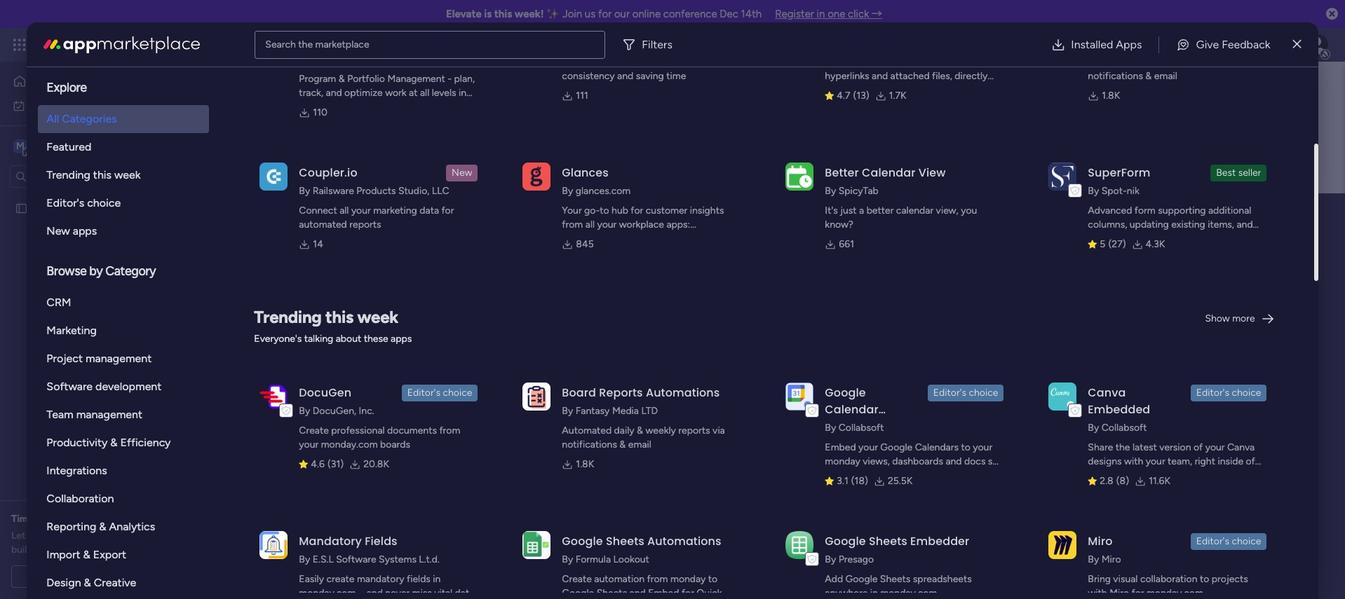 Task type: locate. For each thing, give the bounding box(es) containing it.
by up add
[[825, 554, 836, 566]]

1 vertical spatial so
[[33, 544, 43, 556]]

design
[[825, 56, 855, 68], [47, 577, 81, 590]]

calendar inside 'better calendar view by spicytab'
[[862, 165, 916, 181]]

editor's choice up 'inside'
[[1197, 387, 1261, 399]]

from down your
[[562, 219, 583, 231]]

1 vertical spatial software
[[336, 554, 376, 566]]

weekly down apps image
[[1172, 56, 1202, 68]]

miro
[[1088, 534, 1113, 550], [1102, 554, 1121, 566], [1110, 588, 1129, 600]]

calendar
[[862, 165, 916, 181], [825, 402, 879, 418]]

register in one click → link
[[775, 8, 882, 20]]

0 horizontal spatial trending this week
[[47, 168, 141, 182]]

for inside time for an expert review let our experts review what you've built so far. free of charge
[[36, 513, 49, 525]]

0 horizontal spatial by collabsoft
[[825, 422, 884, 434]]

Main workspace field
[[347, 199, 1289, 230]]

test list box
[[0, 194, 179, 410]]

insights
[[690, 205, 724, 217]]

dashboards up about
[[316, 316, 367, 328]]

select product image
[[13, 38, 27, 52]]

public board image
[[15, 202, 28, 215]]

25.5k
[[888, 476, 913, 487]]

monday.com inside add google sheets spreadsheets anywhere in monday.com
[[881, 588, 937, 600]]

is
[[484, 8, 492, 20]]

2 vertical spatial of
[[84, 544, 93, 556]]

embed inside embed your google calendars to your monday views, dashboards and docs so you're always in sync!
[[825, 442, 856, 454]]

and inside design automated emails with rich text, hyperlinks and attached files, directly from monday.com
[[872, 70, 888, 82]]

main workspace
[[32, 139, 115, 153], [350, 199, 530, 230]]

1 vertical spatial new
[[47, 224, 70, 238]]

notifications down fantasy at left
[[562, 439, 617, 451]]

trending down 'featured'
[[47, 168, 90, 182]]

create for monday.com
[[299, 425, 329, 437]]

far.
[[46, 544, 60, 556]]

editor's up calendars
[[933, 387, 967, 399]]

1 horizontal spatial automated daily & weekly reports via notifications & email
[[1088, 56, 1251, 82]]

a inside it's just a better calendar view, you know?
[[859, 205, 864, 217]]

sheets up lookout
[[606, 534, 645, 550]]

1 horizontal spatial new
[[452, 167, 472, 179]]

reports down board reports automations by fantasy media ltd
[[679, 425, 710, 437]]

0 horizontal spatial week
[[114, 168, 141, 182]]

your
[[351, 205, 371, 217], [597, 219, 617, 231], [299, 439, 319, 451], [859, 442, 878, 454], [973, 442, 993, 454], [1206, 442, 1225, 454], [1146, 456, 1166, 468]]

schedule
[[46, 571, 87, 583]]

automations inside board reports automations by fantasy media ltd
[[646, 385, 720, 401]]

ltd
[[641, 405, 658, 417]]

embed up you're
[[825, 442, 856, 454]]

for down visual
[[1132, 588, 1144, 600]]

2 collabsoft from the left
[[1102, 422, 1147, 434]]

0 horizontal spatial design
[[47, 577, 81, 590]]

workplace
[[619, 219, 664, 231]]

in up vital
[[433, 574, 441, 586]]

0 vertical spatial embedded
[[1088, 402, 1151, 418]]

optimize
[[344, 87, 383, 99]]

by left e.s.l
[[299, 554, 310, 566]]

in left sync!
[[886, 470, 894, 482]]

new for new apps
[[47, 224, 70, 238]]

in inside add google sheets spreadsheets anywhere in monday.com
[[870, 588, 878, 600]]

filters
[[642, 38, 673, 51]]

by inside glances by glances.com
[[562, 185, 573, 197]]

0 horizontal spatial automated daily & weekly reports via notifications & email
[[562, 425, 725, 451]]

0 vertical spatial trending this week
[[47, 168, 141, 182]]

let
[[11, 530, 25, 542]]

0 vertical spatial a
[[859, 205, 864, 217]]

0 horizontal spatial canva
[[1088, 385, 1126, 401]]

week up these
[[357, 307, 398, 328]]

embed
[[825, 442, 856, 454], [648, 588, 679, 600]]

you right view,
[[961, 205, 977, 217]]

your inside connect all your marketing data for automated reports
[[351, 205, 371, 217]]

1 vertical spatial the
[[1116, 442, 1130, 454]]

0 horizontal spatial of
[[84, 544, 93, 556]]

by collabsoft for embedded
[[1088, 422, 1147, 434]]

this
[[494, 8, 512, 20], [93, 168, 112, 182], [326, 307, 354, 328], [468, 316, 484, 328]]

consistency
[[562, 70, 615, 82]]

by up it's
[[825, 185, 836, 197]]

design automated emails with rich text, hyperlinks and attached files, directly from monday.com
[[825, 56, 998, 96]]

1 vertical spatial weekly
[[646, 425, 676, 437]]

2 horizontal spatial of
[[1246, 456, 1255, 468]]

1 vertical spatial dashboards
[[892, 456, 943, 468]]

1 by collabsoft from the left
[[825, 422, 884, 434]]

reports down marketing
[[350, 219, 381, 231]]

the inside share the latest version of your canva designs with your team, right inside of monday.com!
[[1116, 442, 1130, 454]]

0 horizontal spatial dashboards
[[316, 316, 367, 328]]

management for project management
[[86, 352, 152, 365]]

0 vertical spatial so
[[988, 456, 998, 468]]

and up "talking" on the bottom of the page
[[297, 316, 313, 328]]

featured
[[47, 140, 91, 154]]

by down board
[[562, 405, 573, 417]]

daily down media
[[614, 425, 635, 437]]

team,
[[1168, 456, 1193, 468]]

never
[[385, 588, 410, 600]]

best seller
[[1216, 167, 1261, 179]]

calendar for google
[[825, 402, 879, 418]]

create down formula
[[562, 574, 592, 586]]

0 vertical spatial email
[[1154, 70, 1178, 82]]

everyone's talking about these apps
[[254, 333, 412, 345]]

2.8 (8)
[[1100, 476, 1129, 487]]

0 horizontal spatial new
[[47, 224, 70, 238]]

sheets up the presago on the right bottom of page
[[869, 534, 908, 550]]

create inside create professional documents from your monday.com boards
[[299, 425, 329, 437]]

notifications image
[[1099, 38, 1113, 52]]

automated down fantasy at left
[[562, 425, 612, 437]]

0 vertical spatial automated
[[1088, 56, 1138, 68]]

all inside program & portfolio management - plan, track, and optimize work at all levels in any agile or hybrid framework
[[420, 87, 429, 99]]

by up bring
[[1088, 554, 1099, 566]]

main
[[32, 139, 57, 153], [350, 199, 404, 230]]

connect all your marketing data for automated reports
[[299, 205, 454, 231]]

this up everyone's talking about these apps
[[326, 307, 354, 328]]

professional
[[331, 425, 385, 437]]

option
[[0, 196, 179, 199]]

with inside share the latest version of your canva designs with your team, right inside of monday.com!
[[1124, 456, 1144, 468]]

for inside bring visual collaboration to projects with miro for monday.com
[[1132, 588, 1144, 600]]

1 horizontal spatial trending
[[254, 307, 322, 328]]

1 horizontal spatial main workspace
[[350, 199, 530, 230]]

trending this week down 'featured'
[[47, 168, 141, 182]]

automated down connect
[[299, 219, 347, 231]]

anywhere
[[825, 588, 868, 600]]

your inside your go-to hub for customer insights from all your workplace apps: quickbooks, pipedrive, hubspot, xero, stripe, mailchimp, and more.
[[597, 219, 617, 231]]

google inside add google sheets spreadsheets anywhere in monday.com
[[846, 574, 878, 586]]

team
[[47, 408, 73, 422]]

miro up bring
[[1102, 554, 1121, 566]]

automations inside google sheets automations by formula lookout
[[647, 534, 722, 550]]

board
[[562, 385, 596, 401]]

your down "by railsware products studio, llc"
[[351, 205, 371, 217]]

embed down lookout
[[648, 588, 679, 600]]

just
[[840, 205, 857, 217]]

2 horizontal spatial with
[[1124, 456, 1144, 468]]

notifications
[[1088, 70, 1143, 82], [562, 439, 617, 451]]

editor's for canva embedded
[[1197, 387, 1230, 399]]

the right search
[[298, 38, 313, 50]]

and inside program & portfolio management - plan, track, and optimize work at all levels in any agile or hybrid framework
[[326, 87, 342, 99]]

2 vertical spatial management
[[76, 408, 142, 422]]

1 horizontal spatial monday
[[671, 574, 706, 586]]

choice for miro
[[1232, 536, 1261, 548]]

in down plan,
[[459, 87, 467, 99]]

0 horizontal spatial with
[[938, 56, 958, 68]]

monday.com inside create professional documents from your monday.com boards
[[321, 439, 378, 451]]

connect
[[299, 205, 337, 217]]

week down categories
[[114, 168, 141, 182]]

from inside create professional documents from your monday.com boards
[[439, 425, 460, 437]]

all inside connect all your marketing data for automated reports
[[340, 205, 349, 217]]

mailchimp,
[[593, 247, 640, 259]]

visited
[[388, 316, 417, 328]]

in left one
[[817, 8, 825, 20]]

1 horizontal spatial our
[[614, 8, 630, 20]]

import & export
[[47, 549, 126, 562]]

a right just
[[859, 205, 864, 217]]

automation
[[594, 574, 645, 586]]

1 vertical spatial reports
[[350, 219, 381, 231]]

0 vertical spatial daily
[[1140, 56, 1161, 68]]

by collabsoft for calendar
[[825, 422, 884, 434]]

monday up you're
[[825, 456, 861, 468]]

0 horizontal spatial main
[[32, 139, 57, 153]]

editor's choice for google calendar embedded
[[933, 387, 998, 399]]

sheets
[[606, 534, 645, 550], [869, 534, 908, 550], [880, 574, 911, 586], [597, 588, 627, 600]]

to inside create automation from monday to google sheets and embed for quic
[[708, 574, 718, 586]]

sheets inside google sheets embedder by presago
[[869, 534, 908, 550]]

review up what
[[96, 513, 127, 525]]

management for team management
[[76, 408, 142, 422]]

you inside it's just a better calendar view, you know?
[[961, 205, 977, 217]]

1 vertical spatial embedded
[[825, 419, 888, 435]]

for left an
[[36, 513, 49, 525]]

0 horizontal spatial via
[[713, 425, 725, 437]]

2 vertical spatial with
[[1088, 588, 1107, 600]]

1 horizontal spatial a
[[859, 205, 864, 217]]

search
[[265, 38, 296, 50]]

automated daily & weekly reports via notifications & email down the invite members image
[[1088, 56, 1251, 82]]

with down latest
[[1124, 456, 1144, 468]]

app logo image
[[260, 163, 288, 191], [523, 163, 551, 191], [786, 163, 814, 191], [1049, 163, 1077, 191], [260, 383, 288, 411], [523, 383, 551, 411], [786, 383, 814, 411], [1049, 383, 1077, 411], [260, 532, 288, 560], [523, 532, 551, 560], [786, 532, 814, 560], [1049, 532, 1077, 560]]

monday inside create automation from monday to google sheets and embed for quic
[[671, 574, 706, 586]]

embedder
[[911, 534, 970, 550]]

app logo image left formula
[[523, 532, 551, 560]]

levels
[[432, 87, 456, 99]]

1 horizontal spatial by collabsoft
[[1088, 422, 1147, 434]]

reports inside connect all your marketing data for automated reports
[[350, 219, 381, 231]]

automated
[[858, 56, 906, 68], [299, 219, 347, 231]]

collabsoft for calendar
[[839, 422, 884, 434]]

all categories
[[47, 112, 117, 126]]

0 vertical spatial main
[[32, 139, 57, 153]]

editor's up projects
[[1197, 536, 1230, 548]]

0 vertical spatial monday
[[62, 36, 111, 53]]

monday inside embed your google calendars to your monday views, dashboards and docs so you're always in sync!
[[825, 456, 861, 468]]

apps marketplace image
[[44, 36, 200, 53]]

0 horizontal spatial all
[[340, 205, 349, 217]]

so left far.
[[33, 544, 43, 556]]

2 vertical spatial all
[[586, 219, 595, 231]]

0 horizontal spatial embedded
[[825, 419, 888, 435]]

editor's choice up help button
[[1197, 536, 1261, 548]]

miro down visual
[[1110, 588, 1129, 600]]

0 horizontal spatial notifications
[[562, 439, 617, 451]]

by up your
[[562, 185, 573, 197]]

2.8
[[1100, 476, 1114, 487]]

mandatory
[[357, 574, 404, 586]]

trending this week
[[47, 168, 141, 182], [254, 307, 398, 328]]

main inside workspace selection element
[[32, 139, 57, 153]]

0 horizontal spatial a
[[89, 571, 94, 583]]

google
[[825, 385, 866, 401], [881, 442, 913, 454], [562, 534, 603, 550], [825, 534, 866, 550], [846, 574, 878, 586], [562, 588, 594, 600]]

monday
[[62, 36, 111, 53], [825, 456, 861, 468], [671, 574, 706, 586]]

0 vertical spatial software
[[47, 380, 93, 394]]

productivity
[[47, 436, 108, 450]]

sheets down google sheets embedder by presago
[[880, 574, 911, 586]]

give feedback button
[[1165, 31, 1282, 59]]

sheets inside google sheets automations by formula lookout
[[606, 534, 645, 550]]

3.1 (18)
[[837, 476, 868, 487]]

embedded
[[1088, 402, 1151, 418], [825, 419, 888, 435]]

0 vertical spatial weekly
[[1172, 56, 1202, 68]]

11.6k
[[1149, 476, 1171, 487]]

1 horizontal spatial the
[[1116, 442, 1130, 454]]

email down the invite members image
[[1154, 70, 1178, 82]]

1 horizontal spatial of
[[1194, 442, 1203, 454]]

0 vertical spatial new
[[452, 167, 472, 179]]

1 vertical spatial via
[[713, 425, 725, 437]]

a inside button
[[89, 571, 94, 583]]

superform
[[1088, 165, 1151, 181]]

2 vertical spatial monday
[[671, 574, 706, 586]]

workspace selection element
[[13, 138, 117, 156]]

2 horizontal spatial monday
[[825, 456, 861, 468]]

monday work management
[[62, 36, 218, 53]]

home button
[[8, 70, 151, 93]]

sheets inside create automation from monday to google sheets and embed for quic
[[597, 588, 627, 600]]

0 vertical spatial reports
[[1205, 56, 1236, 68]]

your up 4.6 at the bottom left
[[299, 439, 319, 451]]

from down hyperlinks
[[825, 84, 846, 96]]

to inside bring visual collaboration to projects with miro for monday.com
[[1200, 574, 1210, 586]]

automations up ltd
[[646, 385, 720, 401]]

2 vertical spatial miro
[[1110, 588, 1129, 600]]

meeting
[[97, 571, 133, 583]]

my
[[31, 99, 44, 111]]

1 vertical spatial main
[[350, 199, 404, 230]]

our left online
[[614, 8, 630, 20]]

work up framework
[[385, 87, 407, 99]]

2 horizontal spatial work
[[385, 87, 407, 99]]

new for new
[[452, 167, 472, 179]]

1 horizontal spatial trending this week
[[254, 307, 398, 328]]

1 vertical spatial all
[[340, 205, 349, 217]]

editor's choice up calendars
[[933, 387, 998, 399]]

reporting & analytics
[[47, 520, 155, 534]]

fields
[[407, 574, 431, 586]]

1 vertical spatial automated
[[562, 425, 612, 437]]

and inside advanced form supporting additional columns, updating existing items, and conditional filtering
[[1237, 219, 1253, 231]]

in inside embed your google calendars to your monday views, dashboards and docs so you're always in sync!
[[886, 470, 894, 482]]

1 vertical spatial create
[[562, 574, 592, 586]]

main right workspace image
[[32, 139, 57, 153]]

sheets down 'automation'
[[597, 588, 627, 600]]

apps up by
[[73, 224, 97, 238]]

automated daily & weekly reports via notifications & email down ltd
[[562, 425, 725, 451]]

collabsoft down canva embedded
[[1102, 422, 1147, 434]]

the for share
[[1116, 442, 1130, 454]]

1 horizontal spatial so
[[988, 456, 998, 468]]

choice for docugen
[[443, 387, 472, 399]]

program
[[299, 73, 336, 85]]

create down docugen,
[[299, 425, 329, 437]]

creative
[[94, 577, 136, 590]]

so right "docs"
[[988, 456, 998, 468]]

collabsoft up views,
[[839, 422, 884, 434]]

category
[[105, 264, 156, 279]]

additional
[[1209, 205, 1252, 217]]

for right data
[[442, 205, 454, 217]]

1 collabsoft from the left
[[839, 422, 884, 434]]

from down lookout
[[647, 574, 668, 586]]

data
[[420, 205, 439, 217]]

1.8k down fantasy at left
[[576, 459, 594, 471]]

reports down search everything 'image'
[[1205, 56, 1236, 68]]

monday.com down collaboration
[[1147, 588, 1204, 600]]

our inside time for an expert review let our experts review what you've built so far. free of charge
[[28, 530, 42, 542]]

work
[[113, 36, 139, 53], [385, 87, 407, 99], [47, 99, 68, 111]]

0 horizontal spatial create
[[299, 425, 329, 437]]

calendar up views,
[[825, 402, 879, 418]]

better
[[867, 205, 894, 217]]

1 vertical spatial week
[[357, 307, 398, 328]]

miro up by miro
[[1088, 534, 1113, 550]]

1 horizontal spatial main
[[350, 199, 404, 230]]

directly
[[955, 70, 988, 82]]

0 vertical spatial via
[[1239, 56, 1251, 68]]

you've
[[135, 530, 164, 542]]

1 vertical spatial canva
[[1228, 442, 1255, 454]]

e.s.l
[[313, 554, 334, 566]]

1.8k
[[1102, 90, 1120, 102], [576, 459, 594, 471]]

work inside button
[[47, 99, 68, 111]]

stripe,
[[562, 247, 591, 259]]

views,
[[863, 456, 890, 468]]

design down 'import' at bottom left
[[47, 577, 81, 590]]

✨
[[547, 8, 560, 20]]

1 vertical spatial our
[[28, 530, 42, 542]]

1 horizontal spatial all
[[420, 87, 429, 99]]

in right recently in the bottom of the page
[[458, 316, 465, 328]]

1 horizontal spatial dashboards
[[892, 456, 943, 468]]

for down google sheets automations by formula lookout
[[682, 588, 694, 600]]

calendar inside google calendar embedded
[[825, 402, 879, 418]]

by inside google sheets embedder by presago
[[825, 554, 836, 566]]

1 vertical spatial notifications
[[562, 439, 617, 451]]

0 vertical spatial with
[[938, 56, 958, 68]]

1 vertical spatial you
[[369, 316, 385, 328]]

inside
[[1218, 456, 1244, 468]]

email down ltd
[[628, 439, 652, 451]]

editor's down the search in workspace field
[[47, 196, 84, 210]]

0 vertical spatial automations
[[646, 385, 720, 401]]

in
[[817, 8, 825, 20], [459, 87, 467, 99], [458, 316, 465, 328], [886, 470, 894, 482], [433, 574, 441, 586], [870, 588, 878, 600]]

1 vertical spatial a
[[89, 571, 94, 583]]

2 horizontal spatial all
[[586, 219, 595, 231]]

categories
[[62, 112, 117, 126]]

0 horizontal spatial collabsoft
[[839, 422, 884, 434]]

week
[[114, 168, 141, 182], [357, 307, 398, 328]]

by collabsoft up share
[[1088, 422, 1147, 434]]

design for design & creative
[[47, 577, 81, 590]]

time
[[667, 70, 686, 82]]

0 vertical spatial canva
[[1088, 385, 1126, 401]]

0 horizontal spatial embed
[[648, 588, 679, 600]]

dashboards up sync!
[[892, 456, 943, 468]]

google inside google calendar embedded
[[825, 385, 866, 401]]

and down pipedrive,
[[643, 247, 659, 259]]

Search in workspace field
[[29, 168, 117, 184]]

design inside design automated emails with rich text, hyperlinks and attached files, directly from monday.com
[[825, 56, 855, 68]]

dashboards inside embed your google calendars to your monday views, dashboards and docs so you're always in sync!
[[892, 456, 943, 468]]

search everything image
[[1226, 38, 1240, 52]]

0 vertical spatial you
[[961, 205, 977, 217]]

all right at in the top of the page
[[420, 87, 429, 99]]

(18)
[[851, 476, 868, 487]]

canva up 'inside'
[[1228, 442, 1255, 454]]

create inside create automation from monday to google sheets and embed for quic
[[562, 574, 592, 586]]

0 vertical spatial dashboards
[[316, 316, 367, 328]]

invite members image
[[1161, 38, 1175, 52]]

and left "docs"
[[946, 456, 962, 468]]

all down railsware
[[340, 205, 349, 217]]

(31)
[[327, 459, 344, 471]]

main down "products"
[[350, 199, 404, 230]]

1 vertical spatial management
[[86, 352, 152, 365]]

canva inside share the latest version of your canva designs with your team, right inside of monday.com!
[[1228, 442, 1255, 454]]

2 by collabsoft from the left
[[1088, 422, 1147, 434]]

app logo image left by spot-nik
[[1049, 163, 1077, 191]]

help image
[[1257, 38, 1271, 52]]

automations for sheets
[[647, 534, 722, 550]]

create automation from monday to google sheets and embed for quic
[[562, 574, 722, 600]]

0 horizontal spatial apps
[[73, 224, 97, 238]]

1 vertical spatial with
[[1124, 456, 1144, 468]]

1 horizontal spatial work
[[113, 36, 139, 53]]

work for monday work management
[[113, 36, 139, 53]]

for inside connect all your marketing data for automated reports
[[442, 205, 454, 217]]



Task type: vqa. For each thing, say whether or not it's contained in the screenshot.
"test" link
no



Task type: describe. For each thing, give the bounding box(es) containing it.
glances by glances.com
[[562, 165, 631, 197]]

show more button
[[1200, 308, 1281, 330]]

export
[[93, 549, 126, 562]]

1 horizontal spatial daily
[[1140, 56, 1161, 68]]

miro inside bring visual collaboration to projects with miro for monday.com
[[1110, 588, 1129, 600]]

from inside create automation from monday to google sheets and embed for quic
[[647, 574, 668, 586]]

us
[[585, 8, 596, 20]]

app logo image left google calendar embedded
[[786, 383, 814, 411]]

the for search
[[298, 38, 313, 50]]

my work
[[31, 99, 68, 111]]

view,
[[936, 205, 959, 217]]

development
[[95, 380, 162, 394]]

this right recently in the bottom of the page
[[468, 316, 484, 328]]

app logo image left coupler.io at the left top of page
[[260, 163, 288, 191]]

0 horizontal spatial monday
[[62, 36, 111, 53]]

boards
[[264, 316, 295, 328]]

4.7 (13)
[[837, 90, 870, 102]]

0 vertical spatial week
[[114, 168, 141, 182]]

1 horizontal spatial email
[[1154, 70, 1178, 82]]

from inside design automated emails with rich text, hyperlinks and attached files, directly from monday.com
[[825, 84, 846, 96]]

an
[[51, 513, 62, 525]]

collabsoft for embedded
[[1102, 422, 1147, 434]]

845
[[576, 238, 594, 250]]

columns,
[[1088, 219, 1127, 231]]

of inside time for an expert review let our experts review what you've built so far. free of charge
[[84, 544, 93, 556]]

software inside mandatory fields by e.s.l software systems l.t.d.
[[336, 554, 376, 566]]

by inside google sheets automations by formula lookout
[[562, 554, 573, 566]]

canva inside canva embedded
[[1088, 385, 1126, 401]]

0 vertical spatial workspace
[[60, 139, 115, 153]]

1 horizontal spatial weekly
[[1172, 56, 1202, 68]]

analytics
[[109, 520, 155, 534]]

1 horizontal spatial notifications
[[1088, 70, 1143, 82]]

you're
[[825, 470, 852, 482]]

1 vertical spatial email
[[628, 439, 652, 451]]

by up share
[[1088, 422, 1099, 434]]

with inside bring visual collaboration to projects with miro for monday.com
[[1088, 588, 1107, 600]]

all inside your go-to hub for customer insights from all your workplace apps: quickbooks, pipedrive, hubspot, xero, stripe, mailchimp, and more.
[[586, 219, 595, 231]]

by left spot-
[[1088, 185, 1099, 197]]

spot-
[[1102, 185, 1127, 197]]

4.3k
[[1146, 238, 1165, 250]]

with inside design automated emails with rich text, hyperlinks and attached files, directly from monday.com
[[938, 56, 958, 68]]

automated inside design automated emails with rich text, hyperlinks and attached files, directly from monday.com
[[858, 56, 906, 68]]

1 horizontal spatial 1.8k
[[1102, 90, 1120, 102]]

google inside google sheets automations by formula lookout
[[562, 534, 603, 550]]

1 vertical spatial review
[[80, 530, 109, 542]]

files,
[[932, 70, 952, 82]]

app logo image left e.s.l
[[260, 532, 288, 560]]

by up connect
[[299, 185, 310, 197]]

editor's for docugen
[[407, 387, 440, 399]]

embed inside create automation from monday to google sheets and embed for quic
[[648, 588, 679, 600]]

systems
[[379, 554, 417, 566]]

in inside the easily create mandatory fields in monday.com—and never miss vital dat
[[433, 574, 441, 586]]

your up "docs"
[[973, 442, 993, 454]]

this down workspace selection element
[[93, 168, 112, 182]]

your up right at the right of page
[[1206, 442, 1225, 454]]

explore
[[47, 80, 87, 95]]

or
[[340, 101, 349, 113]]

0 horizontal spatial automated
[[562, 425, 612, 437]]

dapulse x slim image
[[1293, 36, 1302, 53]]

by spot-nik
[[1088, 185, 1140, 197]]

choice for google calendar embedded
[[969, 387, 998, 399]]

app logo image left the glances
[[523, 163, 551, 191]]

collaboration
[[47, 492, 114, 506]]

2 vertical spatial workspace
[[486, 316, 534, 328]]

elevate is this week! ✨ join us for our online conference dec 14th
[[446, 8, 762, 20]]

app logo image left the presago on the right bottom of page
[[786, 532, 814, 560]]

for inside your go-to hub for customer insights from all your workplace apps: quickbooks, pipedrive, hubspot, xero, stripe, mailchimp, and more.
[[631, 205, 643, 217]]

software development
[[47, 380, 162, 394]]

1 vertical spatial workspace
[[410, 199, 530, 230]]

installed
[[1071, 38, 1113, 51]]

to inside embed your google calendars to your monday views, dashboards and docs so you're always in sync!
[[961, 442, 971, 454]]

best
[[1216, 167, 1236, 179]]

experts
[[45, 530, 77, 542]]

plan,
[[454, 73, 475, 85]]

automated inside connect all your marketing data for automated reports
[[299, 219, 347, 231]]

marketplace
[[315, 38, 369, 50]]

inbox image
[[1130, 38, 1144, 52]]

all
[[47, 112, 59, 126]]

1 horizontal spatial week
[[357, 307, 398, 328]]

customer
[[646, 205, 688, 217]]

editor's choice for docugen
[[407, 387, 472, 399]]

your down latest
[[1146, 456, 1166, 468]]

0 vertical spatial review
[[96, 513, 127, 525]]

portfolio
[[347, 73, 385, 85]]

click
[[848, 8, 869, 20]]

0 vertical spatial our
[[614, 8, 630, 20]]

editor's choice for miro
[[1197, 536, 1261, 548]]

recently
[[419, 316, 455, 328]]

workspace image
[[13, 139, 27, 154]]

and inside update multiple boards, ensuring consistency and saving time
[[617, 70, 634, 82]]

main workspace inside workspace selection element
[[32, 139, 115, 153]]

calendar for better
[[862, 165, 916, 181]]

and inside create automation from monday to google sheets and embed for quic
[[630, 588, 646, 600]]

by up you're
[[825, 422, 836, 434]]

google inside google sheets embedder by presago
[[825, 534, 866, 550]]

from inside your go-to hub for customer insights from all your workplace apps: quickbooks, pipedrive, hubspot, xero, stripe, mailchimp, and more.
[[562, 219, 583, 231]]

google inside create automation from monday to google sheets and embed for quic
[[562, 588, 594, 600]]

your go-to hub for customer insights from all your workplace apps: quickbooks, pipedrive, hubspot, xero, stripe, mailchimp, and more.
[[562, 205, 730, 259]]

in inside program & portfolio management - plan, track, and optimize work at all levels in any agile or hybrid framework
[[459, 87, 467, 99]]

this right is
[[494, 8, 512, 20]]

by inside 'better calendar view by spicytab'
[[825, 185, 836, 197]]

1 vertical spatial automated daily & weekly reports via notifications & email
[[562, 425, 725, 451]]

0 vertical spatial miro
[[1088, 534, 1113, 550]]

docs
[[964, 456, 986, 468]]

agile
[[317, 101, 338, 113]]

1 horizontal spatial via
[[1239, 56, 1251, 68]]

1 horizontal spatial embedded
[[1088, 402, 1151, 418]]

google sheets automations by formula lookout
[[562, 534, 722, 566]]

items,
[[1208, 219, 1235, 231]]

& inside program & portfolio management - plan, track, and optimize work at all levels in any agile or hybrid framework
[[339, 73, 345, 85]]

monday.com inside bring visual collaboration to projects with miro for monday.com
[[1147, 588, 1204, 600]]

to inside your go-to hub for customer insights from all your workplace apps: quickbooks, pipedrive, hubspot, xero, stripe, mailchimp, and more.
[[600, 205, 609, 217]]

view
[[919, 165, 946, 181]]

by inside mandatory fields by e.s.l software systems l.t.d.
[[299, 554, 310, 566]]

l.t.d.
[[419, 554, 440, 566]]

form
[[1135, 205, 1156, 217]]

by railsware products studio, llc
[[299, 185, 449, 197]]

0 horizontal spatial 1.8k
[[576, 459, 594, 471]]

more
[[1233, 313, 1255, 325]]

work inside program & portfolio management - plan, track, and optimize work at all levels in any agile or hybrid framework
[[385, 87, 407, 99]]

app logo image up main workspace field
[[786, 163, 814, 191]]

by down docugen
[[299, 405, 310, 417]]

marketing
[[47, 324, 97, 337]]

visual
[[1113, 574, 1138, 586]]

search the marketplace
[[265, 38, 369, 50]]

share
[[1088, 442, 1113, 454]]

for inside create automation from monday to google sheets and embed for quic
[[682, 588, 694, 600]]

2 horizontal spatial reports
[[1205, 56, 1236, 68]]

project management
[[47, 352, 152, 365]]

sheets inside add google sheets spreadsheets anywhere in monday.com
[[880, 574, 911, 586]]

management
[[387, 73, 445, 85]]

app logo image left docugen
[[260, 383, 288, 411]]

canva embedded
[[1088, 385, 1151, 418]]

so inside embed your google calendars to your monday views, dashboards and docs so you're always in sync!
[[988, 456, 998, 468]]

apps image
[[1192, 38, 1206, 52]]

app logo image left by miro
[[1049, 532, 1077, 560]]

so inside time for an expert review let our experts review what you've built so far. free of charge
[[33, 544, 43, 556]]

4.6 (31)
[[311, 459, 344, 471]]

existing
[[1172, 219, 1206, 231]]

work for my work
[[47, 99, 68, 111]]

1.7k
[[889, 90, 907, 102]]

editor's for google calendar embedded
[[933, 387, 967, 399]]

these
[[364, 333, 388, 345]]

show more
[[1205, 313, 1255, 325]]

easily create mandatory fields in monday.com—and never miss vital dat
[[299, 574, 474, 600]]

projects
[[1212, 574, 1248, 586]]

editor's choice down the search in workspace field
[[47, 196, 121, 210]]

boards
[[380, 439, 410, 451]]

your inside create professional documents from your monday.com boards
[[299, 439, 319, 451]]

dec
[[720, 8, 739, 20]]

coupler.io
[[299, 165, 358, 181]]

automations for reports
[[646, 385, 720, 401]]

google calendar embedded
[[825, 385, 888, 435]]

at
[[409, 87, 418, 99]]

vital
[[434, 588, 453, 600]]

monday.com—and
[[299, 588, 383, 600]]

app logo image left canva embedded
[[1049, 383, 1077, 411]]

1 vertical spatial of
[[1246, 456, 1255, 468]]

hub
[[612, 205, 628, 217]]

free
[[62, 544, 81, 556]]

design for design automated emails with rich text, hyperlinks and attached files, directly from monday.com
[[825, 56, 855, 68]]

and inside your go-to hub for customer insights from all your workplace apps: quickbooks, pipedrive, hubspot, xero, stripe, mailchimp, and more.
[[643, 247, 659, 259]]

right
[[1195, 456, 1216, 468]]

railsware
[[313, 185, 354, 197]]

(27)
[[1109, 238, 1126, 250]]

create for google
[[562, 574, 592, 586]]

products
[[356, 185, 396, 197]]

about
[[336, 333, 361, 345]]

your up views,
[[859, 442, 878, 454]]

and inside embed your google calendars to your monday views, dashboards and docs so you're always in sync!
[[946, 456, 962, 468]]

0 vertical spatial management
[[141, 36, 218, 53]]

monday.com inside design automated emails with rich text, hyperlinks and attached files, directly from monday.com
[[849, 84, 905, 96]]

1 vertical spatial daily
[[614, 425, 635, 437]]

google inside embed your google calendars to your monday views, dashboards and docs so you're always in sync!
[[881, 442, 913, 454]]

1 vertical spatial main workspace
[[350, 199, 530, 230]]

pipedrive,
[[619, 233, 662, 245]]

by miro
[[1088, 554, 1121, 566]]

0 vertical spatial of
[[1194, 442, 1203, 454]]

by inside board reports automations by fantasy media ltd
[[562, 405, 573, 417]]

choice for canva embedded
[[1232, 387, 1261, 399]]

everyone's
[[254, 333, 302, 345]]

latest
[[1133, 442, 1157, 454]]

marketing
[[373, 205, 417, 217]]

docugen
[[299, 385, 352, 401]]

1 vertical spatial trending
[[254, 307, 322, 328]]

editor's for miro
[[1197, 536, 1230, 548]]

register
[[775, 8, 814, 20]]

one
[[828, 8, 846, 20]]

0 horizontal spatial trending
[[47, 168, 90, 182]]

for right us
[[598, 8, 612, 20]]

nik
[[1127, 185, 1140, 197]]

1 vertical spatial apps
[[391, 333, 412, 345]]

(13)
[[853, 90, 870, 102]]

program & portfolio management - plan, track, and optimize work at all levels in any agile or hybrid framework
[[299, 73, 475, 113]]

filters button
[[617, 31, 684, 59]]

brad klo image
[[1306, 34, 1329, 56]]

app logo image left board
[[523, 383, 551, 411]]

supporting
[[1158, 205, 1206, 217]]

editor's choice for canva embedded
[[1197, 387, 1261, 399]]

1 horizontal spatial reports
[[679, 425, 710, 437]]

bring
[[1088, 574, 1111, 586]]

1 vertical spatial miro
[[1102, 554, 1121, 566]]

attached
[[891, 70, 930, 82]]

xero,
[[707, 233, 730, 245]]

quickbooks,
[[562, 233, 617, 245]]



